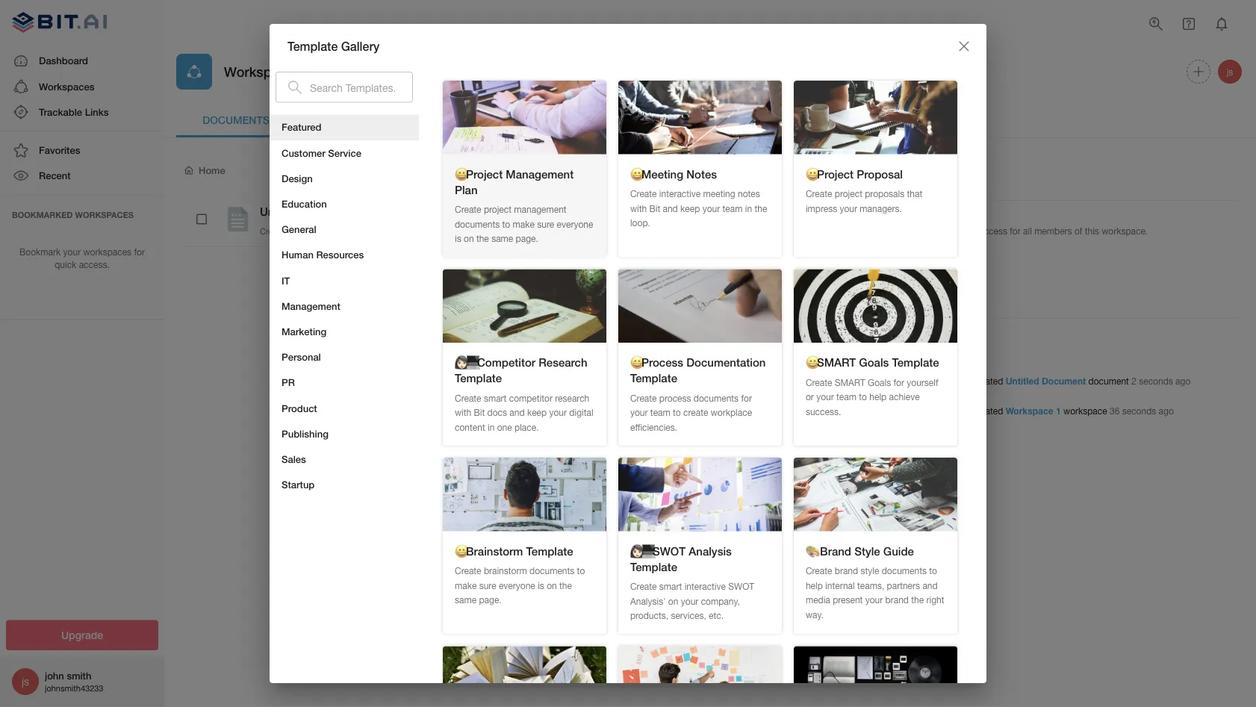 Task type: vqa. For each thing, say whether or not it's contained in the screenshot.
has to the bottom
no



Task type: locate. For each thing, give the bounding box(es) containing it.
1 horizontal spatial on
[[547, 581, 557, 591]]

1 left bookmark 'image'
[[298, 63, 305, 79]]

everyone inside create brainstorm documents to make sure everyone is on the same page.
[[499, 581, 536, 591]]

recent button
[[0, 163, 164, 189]]

0 horizontal spatial 1
[[298, 63, 305, 79]]

management up marketing
[[282, 300, 341, 312]]

in left one
[[488, 422, 495, 433]]

smart for 👩🏻💻competitor
[[484, 393, 507, 403]]

john smith created workspace 1 workspace 36 seconds ago
[[929, 406, 1174, 416]]

settings link
[[535, 102, 655, 137]]

tab list containing documents
[[176, 102, 1245, 137]]

untitled document link
[[1006, 376, 1087, 387]]

bit inside the create interactive meeting notes with bit and keep your team in the loop.
[[650, 203, 661, 214]]

loop.
[[631, 218, 651, 228]]

brand down "partners"
[[886, 595, 909, 606]]

2 horizontal spatial and
[[923, 581, 938, 591]]

to inside the create project management documents to make sure everyone is on the same page.
[[503, 219, 511, 229]]

management inside the 😀project management plan
[[506, 167, 574, 181]]

links
[[85, 106, 109, 118]]

team up efficiencies.
[[651, 408, 671, 418]]

project down 😀project proposal
[[835, 188, 863, 199]]

1 vertical spatial management
[[282, 300, 341, 312]]

create for 😀brainstorm template
[[455, 566, 482, 576]]

2 horizontal spatial team
[[837, 392, 857, 402]]

sure down brainstorm
[[479, 581, 497, 591]]

1 horizontal spatial page.
[[516, 233, 539, 244]]

your down teams,
[[866, 595, 883, 606]]

1 horizontal spatial untitled
[[1006, 376, 1040, 387]]

0 horizontal spatial bit
[[474, 408, 485, 418]]

create project proposals that impress your managers.
[[806, 188, 923, 214]]

for up workplace
[[742, 393, 752, 403]]

1 vertical spatial workspace
[[1006, 406, 1054, 416]]

insights link
[[415, 102, 535, 137]]

0 horizontal spatial sure
[[479, 581, 497, 591]]

0 horizontal spatial 😀project
[[455, 167, 503, 181]]

1 vertical spatial everyone
[[499, 581, 536, 591]]

0 horizontal spatial everyone
[[499, 581, 536, 591]]

documents down '😀brainstorm template'
[[530, 566, 575, 576]]

the left right
[[912, 595, 924, 606]]

interactive up company,
[[685, 582, 726, 592]]

0 horizontal spatial page.
[[479, 595, 502, 606]]

0 horizontal spatial document
[[304, 205, 357, 219]]

page.
[[516, 233, 539, 244], [479, 595, 502, 606]]

smart up analysis'
[[660, 582, 682, 592]]

0 horizontal spatial brand
[[835, 566, 859, 576]]

proposal
[[857, 167, 903, 181]]

0 horizontal spatial js
[[22, 676, 29, 688]]

0 horizontal spatial project
[[484, 204, 512, 215]]

on down '😀brainstorm template'
[[547, 581, 557, 591]]

0 horizontal spatial is
[[455, 233, 461, 244]]

0 horizontal spatial keep
[[527, 408, 547, 418]]

create down the 😀meeting
[[631, 188, 657, 199]]

on down plan
[[464, 233, 474, 244]]

Search Templates... search field
[[310, 72, 413, 103]]

0 horizontal spatial team
[[651, 408, 671, 418]]

😀project inside the 😀project management plan
[[455, 167, 503, 181]]

0 horizontal spatial on
[[464, 233, 474, 244]]

to inside create brand style documents to help internal teams, partners and media present your brand the right way.
[[930, 566, 938, 576]]

sure inside the create project management documents to make sure everyone is on the same page.
[[537, 219, 555, 229]]

😀project proposal image
[[794, 81, 958, 154]]

0 vertical spatial insights
[[451, 113, 500, 126]]

workspace 1
[[224, 63, 305, 79]]

project
[[835, 188, 863, 199], [484, 204, 512, 215]]

2 created from the top
[[973, 406, 1004, 416]]

seconds right "36"
[[1123, 406, 1157, 416]]

1 vertical spatial page.
[[479, 595, 502, 606]]

document up the 'john smith created workspace 1 workspace 36 seconds ago'
[[1042, 376, 1087, 387]]

john for john smith created untitled document document 2 seconds ago
[[929, 376, 947, 387]]

the inside create brainstorm documents to make sure everyone is on the same page.
[[560, 581, 572, 591]]

interactive
[[660, 188, 701, 199], [685, 582, 726, 592]]

1 horizontal spatial quick
[[955, 226, 977, 236]]

is
[[455, 233, 461, 244], [538, 581, 545, 591]]

2 horizontal spatial on
[[669, 596, 679, 607]]

template up create brainstorm documents to make sure everyone is on the same page.
[[526, 545, 574, 558]]

create for 👩🏻💻swot analysis template
[[631, 582, 657, 592]]

0 vertical spatial is
[[455, 233, 461, 244]]

project inside create project proposals that impress your managers.
[[835, 188, 863, 199]]

1 horizontal spatial project
[[835, 188, 863, 199]]

for for 😀process documentation template
[[742, 393, 752, 403]]

docs
[[488, 408, 507, 418]]

1 vertical spatial and
[[510, 408, 525, 418]]

1 vertical spatial 1
[[1056, 406, 1061, 416]]

0 vertical spatial page.
[[516, 233, 539, 244]]

dashboard
[[39, 55, 88, 67]]

smart up docs
[[484, 393, 507, 403]]

workspace
[[224, 63, 294, 79], [1006, 406, 1054, 416]]

js inside button
[[1227, 66, 1234, 77]]

0 vertical spatial same
[[492, 233, 513, 244]]

create for 😀project proposal
[[806, 188, 833, 199]]

1 horizontal spatial same
[[492, 233, 513, 244]]

0 horizontal spatial smart
[[484, 393, 507, 403]]

john smith johnsmith43233
[[45, 670, 103, 694]]

😀meeting notes
[[631, 167, 717, 181]]

workspace
[[1064, 406, 1108, 416]]

1 vertical spatial quick
[[55, 260, 76, 270]]

1 created from the top
[[973, 376, 1004, 387]]

this
[[1085, 226, 1100, 236]]

your inside bookmark your workspaces for quick access.
[[63, 247, 81, 257]]

ago
[[1176, 376, 1191, 387], [1159, 406, 1174, 416]]

analysis'
[[631, 596, 666, 607]]

1 vertical spatial in
[[488, 422, 495, 433]]

keep down competitor in the left bottom of the page
[[527, 408, 547, 418]]

smith right yourself
[[949, 376, 971, 387]]

0 vertical spatial team
[[723, 203, 743, 214]]

john
[[303, 226, 318, 236], [929, 376, 947, 387], [929, 406, 947, 416], [45, 670, 64, 682]]

create left new
[[810, 164, 842, 177]]

😀project for 😀project management plan
[[455, 167, 503, 181]]

your inside create project proposals that impress your managers.
[[840, 203, 858, 214]]

untitled up the workspace 1 link
[[1006, 376, 1040, 387]]

smart for 👩🏻💻swot
[[660, 582, 682, 592]]

your right impress
[[840, 203, 858, 214]]

1 vertical spatial brand
[[886, 595, 909, 606]]

1 vertical spatial team
[[837, 392, 857, 402]]

1 horizontal spatial management
[[506, 167, 574, 181]]

for inside the create process documents for your team to create workplace efficiencies.
[[742, 393, 752, 403]]

management up management
[[506, 167, 574, 181]]

0 horizontal spatial in
[[488, 422, 495, 433]]

ago right 2
[[1176, 376, 1191, 387]]

bit for 😀meeting notes
[[650, 203, 661, 214]]

smith
[[321, 226, 341, 236], [949, 376, 971, 387], [949, 406, 971, 416], [67, 670, 91, 682]]

to inside the create process documents for your team to create workplace efficiencies.
[[673, 408, 681, 418]]

documents up workplace
[[694, 393, 739, 403]]

1 vertical spatial ago
[[1159, 406, 1174, 416]]

0 vertical spatial with
[[631, 203, 647, 214]]

your up access.
[[63, 247, 81, 257]]

😀project up plan
[[455, 167, 503, 181]]

on inside create brainstorm documents to make sure everyone is on the same page.
[[547, 581, 557, 591]]

pr
[[282, 377, 295, 389]]

is down plan
[[455, 233, 461, 244]]

1 horizontal spatial ago
[[1176, 376, 1191, 387]]

help left the achieve
[[870, 392, 887, 402]]

create inside create project proposals that impress your managers.
[[806, 188, 833, 199]]

1 vertical spatial document
[[1042, 376, 1087, 387]]

1 horizontal spatial in
[[745, 203, 752, 214]]

untitled
[[260, 205, 300, 219], [1006, 376, 1040, 387]]

1 horizontal spatial team
[[723, 203, 743, 214]]

the inside create brand style documents to help internal teams, partners and media present your brand the right way.
[[912, 595, 924, 606]]

your down research
[[550, 408, 567, 418]]

1 horizontal spatial 😀project
[[806, 167, 854, 181]]

sure down management
[[537, 219, 555, 229]]

1 horizontal spatial make
[[513, 219, 535, 229]]

template down 😀process
[[631, 372, 678, 385]]

insights up 'today'
[[903, 298, 946, 313]]

smart inside create smart competitor research with bit docs and keep your digital content in one place.
[[484, 393, 507, 403]]

the down plan
[[477, 233, 489, 244]]

0 horizontal spatial insights
[[451, 113, 500, 126]]

1 vertical spatial js
[[22, 676, 29, 688]]

your inside create smart interactive swot analysis' on your company, products, services, etc.
[[681, 596, 699, 607]]

education
[[282, 198, 327, 210]]

0 vertical spatial workspace
[[224, 63, 294, 79]]

smart inside create smart interactive swot analysis' on your company, products, services, etc.
[[660, 582, 682, 592]]

and up right
[[923, 581, 938, 591]]

is down '😀brainstorm template'
[[538, 581, 545, 591]]

🚀business plan template image
[[619, 647, 782, 708]]

1 vertical spatial goals
[[868, 377, 891, 388]]

goals down 😀smart goals template
[[868, 377, 891, 388]]

sales button
[[270, 447, 419, 472]]

1 horizontal spatial help
[[870, 392, 887, 402]]

goals inside create smart goals for yourself or your team to help achieve success.
[[868, 377, 891, 388]]

same down the 😀project management plan
[[492, 233, 513, 244]]

personal button
[[270, 345, 419, 370]]

seconds for 36
[[1123, 406, 1157, 416]]

with inside create smart competitor research with bit docs and keep your digital content in one place.
[[455, 408, 472, 418]]

😀process
[[631, 356, 684, 370]]

1 😀project from the left
[[455, 167, 503, 181]]

favorites
[[39, 144, 80, 156]]

for inside create smart goals for yourself or your team to help achieve success.
[[894, 377, 905, 388]]

achieve
[[889, 392, 920, 402]]

today
[[926, 339, 953, 351]]

swot
[[729, 582, 755, 592]]

insights up plan
[[451, 113, 500, 126]]

with inside the create interactive meeting notes with bit and keep your team in the loop.
[[631, 203, 647, 214]]

0 vertical spatial in
[[745, 203, 752, 214]]

same inside the create project management documents to make sure everyone is on the same page.
[[492, 233, 513, 244]]

create inside create brand style documents to help internal teams, partners and media present your brand the right way.
[[806, 566, 833, 576]]

0 vertical spatial and
[[663, 203, 678, 214]]

and inside create brand style documents to help internal teams, partners and media present your brand the right way.
[[923, 581, 938, 591]]

create up analysis'
[[631, 582, 657, 592]]

2 😀project from the left
[[806, 167, 854, 181]]

same down 😀brainstorm
[[455, 595, 477, 606]]

in down notes
[[745, 203, 752, 214]]

0 vertical spatial sure
[[537, 219, 555, 229]]

0 vertical spatial bit
[[650, 203, 661, 214]]

1 horizontal spatial smart
[[660, 582, 682, 592]]

1 horizontal spatial keep
[[681, 203, 700, 214]]

on up services,
[[669, 596, 679, 607]]

personal
[[282, 351, 321, 363]]

create inside create smart competitor research with bit docs and keep your digital content in one place.
[[455, 393, 482, 403]]

0 horizontal spatial same
[[455, 595, 477, 606]]

the down notes
[[755, 203, 768, 214]]

documents inside create brand style documents to help internal teams, partners and media present your brand the right way.
[[882, 566, 927, 576]]

create inside create smart goals for yourself or your team to help achieve success.
[[806, 377, 833, 388]]

create up content
[[455, 393, 482, 403]]

create up impress
[[806, 188, 833, 199]]

😀smart goals template image
[[794, 269, 958, 343]]

the inside the create project management documents to make sure everyone is on the same page.
[[477, 233, 489, 244]]

featured
[[282, 122, 322, 133]]

with for 😀meeting notes
[[631, 203, 647, 214]]

quick
[[955, 226, 977, 236], [55, 260, 76, 270]]

document up created by john smith
[[304, 205, 357, 219]]

create inside the create project management documents to make sure everyone is on the same page.
[[455, 204, 482, 215]]

1 horizontal spatial everyone
[[557, 219, 594, 229]]

smith for john smith created workspace 1 workspace 36 seconds ago
[[949, 406, 971, 416]]

1 horizontal spatial bit
[[650, 203, 661, 214]]

management
[[506, 167, 574, 181], [282, 300, 341, 312]]

access.
[[79, 260, 110, 270]]

1 vertical spatial help
[[806, 581, 823, 591]]

for up the achieve
[[894, 377, 905, 388]]

brand up internal on the bottom right of page
[[835, 566, 859, 576]]

smith down 'today'
[[949, 406, 971, 416]]

recent
[[39, 170, 71, 181]]

1 vertical spatial sure
[[479, 581, 497, 591]]

0 vertical spatial goals
[[859, 356, 889, 370]]

1 horizontal spatial with
[[631, 203, 647, 214]]

untitled up created on the left top of page
[[260, 205, 300, 219]]

😀brainstorm template
[[455, 545, 574, 558]]

bit inside create smart competitor research with bit docs and keep your digital content in one place.
[[474, 408, 485, 418]]

1 left workspace on the right bottom
[[1056, 406, 1061, 416]]

project for proposal
[[835, 188, 863, 199]]

for for 😀smart goals template
[[894, 377, 905, 388]]

2 vertical spatial and
[[923, 581, 938, 591]]

seconds right 2
[[1140, 376, 1174, 387]]

with up loop.
[[631, 203, 647, 214]]

😀brainstorm template image
[[443, 458, 607, 532]]

1 vertical spatial project
[[484, 204, 512, 215]]

smith inside john smith johnsmith43233
[[67, 670, 91, 682]]

😀project management plan image
[[443, 81, 607, 154]]

general button
[[270, 217, 419, 243]]

your up services,
[[681, 596, 699, 607]]

your up success.
[[817, 392, 834, 402]]

create
[[810, 164, 842, 177], [631, 188, 657, 199], [806, 188, 833, 199], [455, 204, 482, 215], [806, 377, 833, 388], [455, 393, 482, 403], [631, 393, 657, 403], [455, 566, 482, 576], [806, 566, 833, 576], [631, 582, 657, 592]]

it button
[[270, 268, 419, 294]]

template inside 👩🏻💻swot analysis template
[[631, 560, 678, 574]]

everyone down brainstorm
[[499, 581, 536, 591]]

😀brainstorm
[[455, 545, 523, 558]]

create inside the create process documents for your team to create workplace efficiencies.
[[631, 393, 657, 403]]

and up place.
[[510, 408, 525, 418]]

make down management
[[513, 219, 535, 229]]

john down 'today'
[[929, 376, 947, 387]]

interactive down 😀meeting notes
[[660, 188, 701, 199]]

research
[[555, 393, 590, 403]]

johnsmith43233
[[45, 684, 103, 694]]

startup
[[282, 479, 315, 491]]

tab list
[[176, 102, 1245, 137]]

quick left access
[[955, 226, 977, 236]]

create up efficiencies.
[[631, 393, 657, 403]]

bit up loop.
[[650, 203, 661, 214]]

create up or
[[806, 377, 833, 388]]

👩🏻💻swot
[[631, 545, 686, 558]]

template inside 👩🏻💻competitor research template
[[455, 372, 502, 385]]

and down 😀meeting notes
[[663, 203, 678, 214]]

2 vertical spatial team
[[651, 408, 671, 418]]

content
[[455, 422, 485, 433]]

created left untitled document 'link'
[[973, 376, 1004, 387]]

1 vertical spatial is
[[538, 581, 545, 591]]

proposals
[[865, 188, 905, 199]]

your inside the create process documents for your team to create workplace efficiencies.
[[631, 408, 648, 418]]

management inside button
[[282, 300, 341, 312]]

0 vertical spatial keep
[[681, 203, 700, 214]]

customer service
[[282, 147, 362, 159]]

workspaces
[[83, 247, 132, 257]]

john right by
[[303, 226, 318, 236]]

template up yourself
[[892, 356, 940, 370]]

for inside bookmark your workspaces for quick access.
[[134, 247, 145, 257]]

project down the 😀project management plan
[[484, 204, 512, 215]]

1 horizontal spatial and
[[663, 203, 678, 214]]

john for john smith johnsmith43233
[[45, 670, 64, 682]]

for right workspaces at the left top of the page
[[134, 247, 145, 257]]

create inside button
[[810, 164, 842, 177]]

with up content
[[455, 408, 472, 418]]

notes
[[738, 188, 760, 199]]

1 vertical spatial seconds
[[1123, 406, 1157, 416]]

0 horizontal spatial ago
[[1159, 406, 1174, 416]]

plan
[[455, 183, 478, 197]]

your inside create smart competitor research with bit docs and keep your digital content in one place.
[[550, 408, 567, 418]]

create down 🎨
[[806, 566, 833, 576]]

create inside create brainstorm documents to make sure everyone is on the same page.
[[455, 566, 482, 576]]

customer
[[282, 147, 326, 159]]

0 vertical spatial interactive
[[660, 188, 701, 199]]

1 vertical spatial untitled
[[1006, 376, 1040, 387]]

create smart competitor research with bit docs and keep your digital content in one place.
[[455, 393, 594, 433]]

bit
[[650, 203, 661, 214], [474, 408, 485, 418]]

documents
[[203, 113, 270, 126]]

internal
[[826, 581, 855, 591]]

js button
[[1216, 58, 1245, 86]]

1
[[298, 63, 305, 79], [1056, 406, 1061, 416]]

workspace 1 link
[[1006, 406, 1061, 416]]

your up efficiencies.
[[631, 408, 648, 418]]

created left the workspace 1 link
[[973, 406, 1004, 416]]

1 horizontal spatial document
[[1042, 376, 1087, 387]]

workspace up documents link
[[224, 63, 294, 79]]

0 horizontal spatial workspace
[[224, 63, 294, 79]]

0 vertical spatial help
[[870, 392, 887, 402]]

0 vertical spatial on
[[464, 233, 474, 244]]

1 vertical spatial make
[[455, 581, 477, 591]]

create inside the create interactive meeting notes with bit and keep your team in the loop.
[[631, 188, 657, 199]]

john down yourself
[[929, 406, 947, 416]]

bit up content
[[474, 408, 485, 418]]

smith for john smith johnsmith43233
[[67, 670, 91, 682]]

documents up "partners"
[[882, 566, 927, 576]]

john up the "johnsmith43233"
[[45, 670, 64, 682]]

one
[[497, 422, 512, 433]]

documents down plan
[[455, 219, 500, 229]]

create down plan
[[455, 204, 482, 215]]

product button
[[270, 396, 419, 421]]

0 vertical spatial untitled
[[260, 205, 300, 219]]

the down '😀brainstorm template'
[[560, 581, 572, 591]]

with for 👩🏻💻competitor research template
[[455, 408, 472, 418]]

template inside 😀process documentation template
[[631, 372, 678, 385]]

access
[[980, 226, 1008, 236]]

seconds
[[1140, 376, 1174, 387], [1123, 406, 1157, 416]]

0 vertical spatial seconds
[[1140, 376, 1174, 387]]

0 horizontal spatial with
[[455, 408, 472, 418]]

help up the 'media'
[[806, 581, 823, 591]]

yourself
[[907, 377, 939, 388]]

0 vertical spatial management
[[506, 167, 574, 181]]

john smith created untitled document document 2 seconds ago
[[929, 376, 1191, 387]]

sure
[[537, 219, 555, 229], [479, 581, 497, 591]]

smith up the "johnsmith43233"
[[67, 670, 91, 682]]

2 vertical spatial on
[[669, 596, 679, 607]]

everyone down management
[[557, 219, 594, 229]]

page. down management
[[516, 233, 539, 244]]

😀project
[[455, 167, 503, 181], [806, 167, 854, 181]]

0 vertical spatial smart
[[484, 393, 507, 403]]

create for 🎨 brand style guide
[[806, 566, 833, 576]]

1 vertical spatial keep
[[527, 408, 547, 418]]

team down the smart
[[837, 392, 857, 402]]

your
[[703, 203, 720, 214], [840, 203, 858, 214], [63, 247, 81, 257], [817, 392, 834, 402], [550, 408, 567, 418], [631, 408, 648, 418], [866, 595, 883, 606], [681, 596, 699, 607]]

0 vertical spatial make
[[513, 219, 535, 229]]

1 horizontal spatial insights
[[903, 298, 946, 313]]

featured button
[[270, 115, 419, 140]]

template down the 👩🏻💻competitor
[[455, 372, 502, 385]]

make down 😀brainstorm
[[455, 581, 477, 591]]

create inside create smart interactive swot analysis' on your company, products, services, etc.
[[631, 582, 657, 592]]

keep inside create smart competitor research with bit docs and keep your digital content in one place.
[[527, 408, 547, 418]]

style
[[855, 545, 881, 558]]

template
[[288, 39, 338, 53], [892, 356, 940, 370], [455, 372, 502, 385], [631, 372, 678, 385], [526, 545, 574, 558], [631, 560, 678, 574]]

etc.
[[709, 611, 724, 621]]

template down 👩🏻💻swot
[[631, 560, 678, 574]]

project inside the create project management documents to make sure everyone is on the same page.
[[484, 204, 512, 215]]

0 vertical spatial everyone
[[557, 219, 594, 229]]

😀project up impress
[[806, 167, 854, 181]]

keep down notes
[[681, 203, 700, 214]]

john inside john smith johnsmith43233
[[45, 670, 64, 682]]

make
[[513, 219, 535, 229], [455, 581, 477, 591]]



Task type: describe. For each thing, give the bounding box(es) containing it.
present
[[833, 595, 863, 606]]

documents link
[[176, 102, 296, 137]]

customer service button
[[270, 140, 419, 166]]

smith for john smith created untitled document document 2 seconds ago
[[949, 376, 971, 387]]

or
[[806, 392, 814, 402]]

the inside the create interactive meeting notes with bit and keep your team in the loop.
[[755, 203, 768, 214]]

page. inside the create project management documents to make sure everyone is on the same page.
[[516, 233, 539, 244]]

by
[[292, 226, 301, 236]]

untitled document
[[260, 205, 357, 219]]

pin
[[903, 226, 915, 236]]

and inside the create interactive meeting notes with bit and keep your team in the loop.
[[663, 203, 678, 214]]

created by john smith
[[260, 226, 341, 236]]

content library link
[[296, 102, 415, 137]]

gallery
[[341, 39, 380, 53]]

interactive inside create smart interactive swot analysis' on your company, products, services, etc.
[[685, 582, 726, 592]]

team inside the create process documents for your team to create workplace efficiencies.
[[651, 408, 671, 418]]

human
[[282, 249, 314, 261]]

😀project for 😀project proposal
[[806, 167, 854, 181]]

workspace.
[[1102, 226, 1149, 236]]

for left all
[[1010, 226, 1021, 236]]

36
[[1110, 406, 1120, 416]]

help inside create brand style documents to help internal teams, partners and media present your brand the right way.
[[806, 581, 823, 591]]

items
[[918, 226, 940, 236]]

1 vertical spatial insights
[[903, 298, 946, 313]]

create project management documents to make sure everyone is on the same page.
[[455, 204, 594, 244]]

template gallery dialog
[[270, 24, 987, 708]]

make inside create brainstorm documents to make sure everyone is on the same page.
[[455, 581, 477, 591]]

management button
[[270, 294, 419, 319]]

0 vertical spatial quick
[[955, 226, 977, 236]]

create interactive meeting notes with bit and keep your team in the loop.
[[631, 188, 768, 228]]

members
[[1035, 226, 1073, 236]]

pinned
[[903, 180, 941, 195]]

make inside the create project management documents to make sure everyone is on the same page.
[[513, 219, 535, 229]]

👩🏻💻competitor research template image
[[443, 269, 607, 343]]

design
[[282, 173, 313, 184]]

trackable links
[[39, 106, 109, 118]]

it
[[282, 275, 290, 286]]

is inside create brainstorm documents to make sure everyone is on the same page.
[[538, 581, 545, 591]]

template for 😀smart goals template
[[892, 356, 940, 370]]

that
[[907, 188, 923, 199]]

research
[[539, 356, 588, 370]]

workspaces
[[75, 210, 134, 220]]

your inside the create interactive meeting notes with bit and keep your team in the loop.
[[703, 203, 720, 214]]

create for 😀smart goals template
[[806, 377, 833, 388]]

everyone inside the create project management documents to make sure everyone is on the same page.
[[557, 219, 594, 229]]

design button
[[270, 166, 419, 191]]

0 vertical spatial document
[[304, 205, 357, 219]]

😀smart
[[806, 356, 856, 370]]

sure inside create brainstorm documents to make sure everyone is on the same page.
[[479, 581, 497, 591]]

workspaces button
[[0, 74, 164, 99]]

1 horizontal spatial brand
[[886, 595, 909, 606]]

marketing
[[282, 326, 327, 337]]

smith up human resources
[[321, 226, 341, 236]]

media
[[806, 595, 831, 606]]

bit for 👩🏻💻competitor research template
[[474, 408, 485, 418]]

0 vertical spatial brand
[[835, 566, 859, 576]]

keep inside the create interactive meeting notes with bit and keep your team in the loop.
[[681, 203, 700, 214]]

interactive inside the create interactive meeting notes with bit and keep your team in the loop.
[[660, 188, 701, 199]]

resources
[[316, 249, 364, 261]]

🎨 brand style guide image
[[794, 458, 958, 532]]

create new button
[[798, 155, 879, 186]]

👩🏻💻competitor
[[455, 356, 536, 370]]

😀process documentation template image
[[619, 269, 782, 343]]

bookmark image
[[314, 63, 332, 81]]

to inside create brainstorm documents to make sure everyone is on the same page.
[[577, 566, 585, 576]]

startup button
[[270, 472, 419, 498]]

team inside create smart goals for yourself or your team to help achieve success.
[[837, 392, 857, 402]]

template for 😀process documentation template
[[631, 372, 678, 385]]

create smart goals for yourself or your team to help achieve success.
[[806, 377, 939, 417]]

general
[[282, 224, 317, 235]]

help inside create smart goals for yourself or your team to help achieve success.
[[870, 392, 887, 402]]

trackable links button
[[0, 99, 164, 125]]

page. inside create brainstorm documents to make sure everyone is on the same page.
[[479, 595, 502, 606]]

in inside the create interactive meeting notes with bit and keep your team in the loop.
[[745, 203, 752, 214]]

place.
[[515, 422, 539, 433]]

on inside create smart interactive swot analysis' on your company, products, services, etc.
[[669, 596, 679, 607]]

👩🏻💻swot analysis template
[[631, 545, 732, 574]]

documentation
[[687, 356, 766, 370]]

products,
[[631, 611, 669, 621]]

template for 👩🏻💻competitor research template
[[455, 372, 502, 385]]

create for 😀project management plan
[[455, 204, 482, 215]]

😀meeting notes image
[[619, 81, 782, 154]]

home link
[[182, 164, 225, 177]]

create for 😀meeting notes
[[631, 188, 657, 199]]

👩🏻💻swot analysis template image
[[619, 458, 782, 532]]

create for 👩🏻💻competitor research template
[[455, 393, 482, 403]]

😀process documentation template
[[631, 356, 766, 385]]

to inside create smart goals for yourself or your team to help achieve success.
[[859, 392, 867, 402]]

1 horizontal spatial workspace
[[1006, 406, 1054, 416]]

created
[[260, 226, 289, 236]]

way.
[[806, 610, 824, 620]]

dashboard button
[[0, 48, 164, 74]]

home
[[199, 164, 225, 176]]

digital
[[570, 408, 594, 418]]

teams,
[[858, 581, 885, 591]]

services,
[[671, 611, 707, 621]]

on inside the create project management documents to make sure everyone is on the same page.
[[464, 233, 474, 244]]

template for 👩🏻💻swot analysis template
[[631, 560, 678, 574]]

success.
[[806, 406, 841, 417]]

document
[[1089, 376, 1130, 387]]

create process documents for your team to create workplace efficiencies.
[[631, 393, 752, 433]]

quick inside bookmark your workspaces for quick access.
[[55, 260, 76, 270]]

1 horizontal spatial 1
[[1056, 406, 1061, 416]]

trackable
[[39, 106, 82, 118]]

project for management
[[484, 204, 512, 215]]

🎨 brand style guide
[[806, 545, 914, 558]]

create smart interactive swot analysis' on your company, products, services, etc.
[[631, 582, 755, 621]]

of
[[1075, 226, 1083, 236]]

brand
[[820, 545, 852, 558]]

team inside the create interactive meeting notes with bit and keep your team in the loop.
[[723, 203, 743, 214]]

0 horizontal spatial untitled
[[260, 205, 300, 219]]

📰media kit template image
[[794, 647, 958, 708]]

👩🏻💻training manual template image
[[443, 647, 607, 708]]

is inside the create project management documents to make sure everyone is on the same page.
[[455, 233, 461, 244]]

bookmarked
[[12, 210, 73, 220]]

workspaces
[[39, 81, 94, 92]]

documents inside create brainstorm documents to make sure everyone is on the same page.
[[530, 566, 575, 576]]

smart
[[835, 377, 866, 388]]

publishing
[[282, 428, 329, 440]]

for right "items"
[[942, 226, 953, 236]]

insights inside tab list
[[451, 113, 500, 126]]

guide
[[884, 545, 914, 558]]

seconds for 2
[[1140, 376, 1174, 387]]

created for untitled
[[973, 376, 1004, 387]]

documents inside the create process documents for your team to create workplace efficiencies.
[[694, 393, 739, 403]]

ago for 2 seconds ago
[[1176, 376, 1191, 387]]

content
[[307, 113, 357, 126]]

library
[[360, 113, 404, 126]]

your inside create brand style documents to help internal teams, partners and media present your brand the right way.
[[866, 595, 883, 606]]

for for bookmarked workspaces
[[134, 247, 145, 257]]

impress
[[806, 203, 838, 214]]

john for john smith created workspace 1 workspace 36 seconds ago
[[929, 406, 947, 416]]

create for 😀process documentation template
[[631, 393, 657, 403]]

favorites button
[[0, 138, 164, 163]]

template up bookmark 'image'
[[288, 39, 338, 53]]

created for workspace
[[973, 406, 1004, 416]]

template gallery
[[288, 39, 380, 53]]

publishing button
[[270, 421, 419, 447]]

human resources button
[[270, 243, 419, 268]]

managers.
[[860, 203, 902, 214]]

items
[[944, 180, 975, 195]]

documents inside the create project management documents to make sure everyone is on the same page.
[[455, 219, 500, 229]]

brainstorm
[[484, 566, 527, 576]]

your inside create smart goals for yourself or your team to help achieve success.
[[817, 392, 834, 402]]

in inside create smart competitor research with bit docs and keep your digital content in one place.
[[488, 422, 495, 433]]

ago for 36 seconds ago
[[1159, 406, 1174, 416]]

same inside create brainstorm documents to make sure everyone is on the same page.
[[455, 595, 477, 606]]

create new
[[810, 164, 867, 177]]

notes
[[687, 167, 717, 181]]

and inside create smart competitor research with bit docs and keep your digital content in one place.
[[510, 408, 525, 418]]

workplace
[[711, 408, 752, 418]]

partners
[[887, 581, 921, 591]]

new
[[845, 164, 867, 177]]



